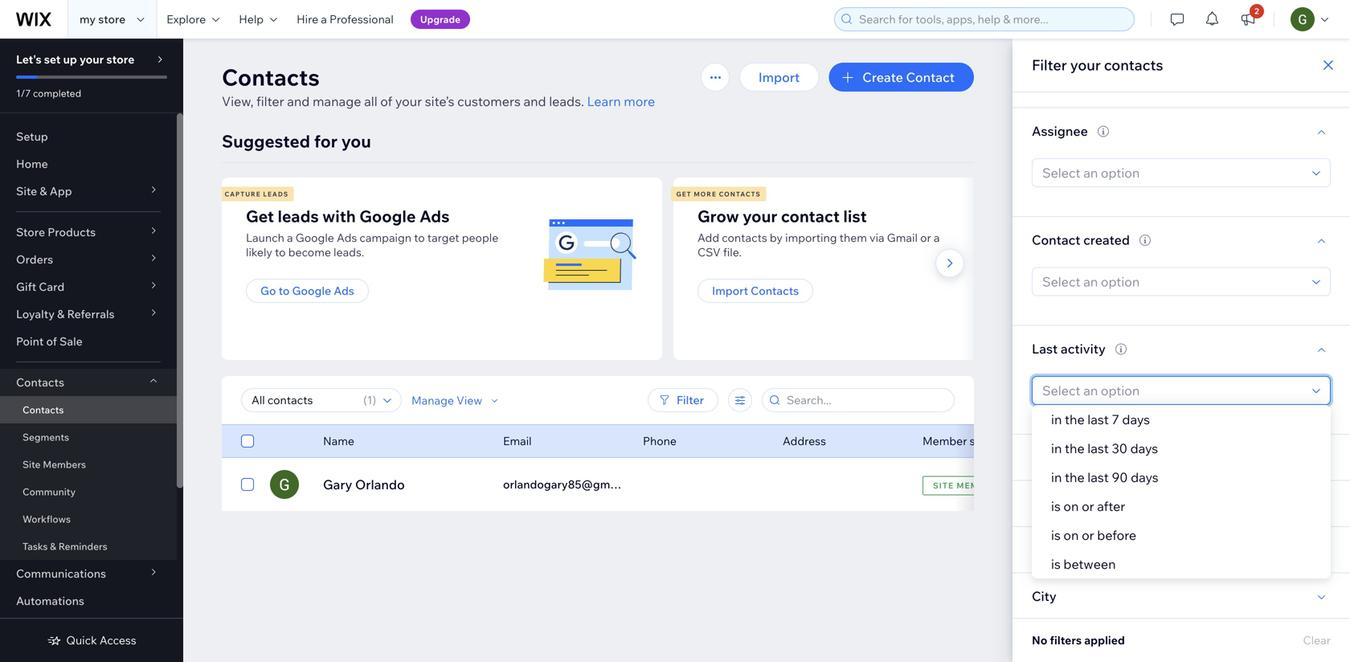Task type: vqa. For each thing, say whether or not it's contained in the screenshot.
more
yes



Task type: locate. For each thing, give the bounding box(es) containing it.
1 vertical spatial site
[[23, 458, 41, 471]]

create
[[863, 69, 903, 85]]

0 vertical spatial of
[[380, 93, 392, 109]]

1 vertical spatial &
[[57, 307, 65, 321]]

2 vertical spatial days
[[1131, 469, 1159, 485]]

contact left created
[[1032, 232, 1080, 248]]

list box
[[1032, 405, 1331, 579]]

of left sale
[[46, 334, 57, 348]]

2 vertical spatial is
[[1051, 556, 1061, 572]]

2 vertical spatial ads
[[334, 284, 354, 298]]

2 vertical spatial the
[[1065, 469, 1085, 485]]

0 vertical spatial the
[[1065, 411, 1085, 428]]

last left 7
[[1088, 411, 1109, 428]]

sale
[[59, 334, 83, 348]]

is up country/state
[[1051, 498, 1061, 514]]

or left after
[[1082, 498, 1094, 514]]

filter inside button
[[677, 393, 704, 407]]

point of sale
[[16, 334, 83, 348]]

leads. left learn
[[549, 93, 584, 109]]

2 is from the top
[[1051, 527, 1061, 543]]

1 vertical spatial contact
[[1032, 232, 1080, 248]]

ads up the target
[[419, 206, 450, 226]]

is for is on or after
[[1051, 498, 1061, 514]]

1 vertical spatial to
[[275, 245, 286, 259]]

1 vertical spatial the
[[1065, 440, 1085, 456]]

0 vertical spatial days
[[1122, 411, 1150, 428]]

in down in the last 7 days
[[1051, 440, 1062, 456]]

store
[[98, 12, 126, 26], [106, 52, 135, 66]]

is down language
[[1051, 527, 1061, 543]]

site for site & app
[[16, 184, 37, 198]]

0 vertical spatial on
[[1064, 498, 1079, 514]]

site down home
[[16, 184, 37, 198]]

last left 90
[[1088, 469, 1109, 485]]

to down launch
[[275, 245, 286, 259]]

2 vertical spatial last
[[1088, 469, 1109, 485]]

site inside "popup button"
[[16, 184, 37, 198]]

gary orlando image
[[270, 470, 299, 499]]

is
[[1051, 498, 1061, 514], [1051, 527, 1061, 543], [1051, 556, 1061, 572]]

your inside grow your contact list add contacts by importing them via gmail or a csv file.
[[743, 206, 777, 226]]

2 button
[[1230, 0, 1266, 39]]

contacts down point of sale
[[16, 375, 64, 389]]

and right filter
[[287, 93, 310, 109]]

store right my
[[98, 12, 126, 26]]

0 horizontal spatial filter
[[677, 393, 704, 407]]

1 vertical spatial on
[[1064, 527, 1079, 543]]

1 horizontal spatial contact
[[1032, 232, 1080, 248]]

and right customers
[[524, 93, 546, 109]]

1 vertical spatial of
[[46, 334, 57, 348]]

store products button
[[0, 219, 177, 246]]

to right go
[[279, 284, 290, 298]]

2 in from the top
[[1051, 440, 1062, 456]]

a down leads
[[287, 231, 293, 245]]

0 vertical spatial member
[[923, 434, 967, 448]]

1 the from the top
[[1065, 411, 1085, 428]]

in for in the last 7 days
[[1051, 411, 1062, 428]]

completed
[[33, 87, 81, 99]]

more
[[694, 190, 717, 198]]

& inside "dropdown button"
[[57, 307, 65, 321]]

on for is on or before
[[1064, 527, 1079, 543]]

the up birthdate
[[1065, 411, 1085, 428]]

your up by
[[743, 206, 777, 226]]

contacts down by
[[751, 284, 799, 298]]

store down my store
[[106, 52, 135, 66]]

1/7
[[16, 87, 31, 99]]

target
[[427, 231, 459, 245]]

member
[[923, 434, 967, 448], [957, 481, 997, 491]]

0 vertical spatial site
[[16, 184, 37, 198]]

0 vertical spatial or
[[920, 231, 931, 245]]

0 vertical spatial select an option field
[[1037, 159, 1307, 186]]

automations link
[[0, 587, 177, 615]]

3 last from the top
[[1088, 469, 1109, 485]]

them
[[840, 231, 867, 245]]

2 vertical spatial site
[[933, 481, 954, 491]]

ads inside button
[[334, 284, 354, 298]]

leads
[[263, 190, 289, 198]]

in for in the last 30 days
[[1051, 440, 1062, 456]]

0 vertical spatial filter
[[1032, 56, 1067, 74]]

1 vertical spatial last
[[1088, 440, 1109, 456]]

0 vertical spatial in
[[1051, 411, 1062, 428]]

0 vertical spatial import
[[758, 69, 800, 85]]

2 vertical spatial or
[[1082, 527, 1094, 543]]

3 select an option field from the top
[[1037, 377, 1307, 404]]

0 vertical spatial to
[[414, 231, 425, 245]]

2 vertical spatial select an option field
[[1037, 377, 1307, 404]]

2 horizontal spatial &
[[57, 307, 65, 321]]

your right up
[[80, 52, 104, 66]]

1 vertical spatial days
[[1130, 440, 1158, 456]]

1 vertical spatial is
[[1051, 527, 1061, 543]]

import button
[[739, 63, 819, 92]]

days right 90
[[1131, 469, 1159, 485]]

1 vertical spatial leads.
[[334, 245, 364, 259]]

import inside 'import contacts' "button"
[[712, 284, 748, 298]]

capture leads
[[225, 190, 289, 198]]

quick access button
[[47, 633, 136, 648]]

3 the from the top
[[1065, 469, 1085, 485]]

1/7 completed
[[16, 87, 81, 99]]

go to google ads button
[[246, 279, 369, 303]]

0 horizontal spatial a
[[287, 231, 293, 245]]

in the last 90 days
[[1051, 469, 1159, 485]]

list containing get leads with google ads
[[219, 178, 1120, 360]]

ads
[[419, 206, 450, 226], [337, 231, 357, 245], [334, 284, 354, 298]]

2 vertical spatial google
[[292, 284, 331, 298]]

1 horizontal spatial a
[[321, 12, 327, 26]]

all
[[364, 93, 377, 109]]

created
[[1083, 232, 1130, 248]]

tasks & reminders link
[[0, 533, 177, 560]]

contacts
[[1104, 56, 1163, 74], [722, 231, 767, 245]]

ads down the with
[[337, 231, 357, 245]]

activity
[[1061, 341, 1106, 357]]

site's
[[425, 93, 454, 109]]

1 on from the top
[[1064, 498, 1079, 514]]

google up become
[[296, 231, 334, 245]]

last
[[1088, 411, 1109, 428], [1088, 440, 1109, 456], [1088, 469, 1109, 485]]

2 vertical spatial &
[[50, 540, 56, 552]]

referrals
[[67, 307, 115, 321]]

0 vertical spatial store
[[98, 12, 126, 26]]

0 vertical spatial google
[[359, 206, 416, 226]]

3 in from the top
[[1051, 469, 1062, 485]]

of right all
[[380, 93, 392, 109]]

likely
[[246, 245, 272, 259]]

google
[[359, 206, 416, 226], [296, 231, 334, 245], [292, 284, 331, 298]]

a right hire
[[321, 12, 327, 26]]

1 vertical spatial or
[[1082, 498, 1094, 514]]

google inside the go to google ads button
[[292, 284, 331, 298]]

1 last from the top
[[1088, 411, 1109, 428]]

& right loyalty
[[57, 307, 65, 321]]

select an option field for created
[[1037, 268, 1307, 295]]

on up is between
[[1064, 527, 1079, 543]]

( 1 )
[[363, 393, 376, 407]]

1 vertical spatial store
[[106, 52, 135, 66]]

& right tasks
[[50, 540, 56, 552]]

of
[[380, 93, 392, 109], [46, 334, 57, 348]]

is on or before
[[1051, 527, 1136, 543]]

0 horizontal spatial contact
[[906, 69, 955, 85]]

& inside "popup button"
[[40, 184, 47, 198]]

1 is from the top
[[1051, 498, 1061, 514]]

filters
[[1050, 633, 1082, 647]]

days right 30
[[1130, 440, 1158, 456]]

or for is on or before
[[1082, 527, 1094, 543]]

1 vertical spatial in
[[1051, 440, 1062, 456]]

0 horizontal spatial and
[[287, 93, 310, 109]]

quick
[[66, 633, 97, 647]]

1 horizontal spatial leads.
[[549, 93, 584, 109]]

workflows
[[23, 513, 71, 525]]

days
[[1122, 411, 1150, 428], [1130, 440, 1158, 456], [1131, 469, 1159, 485]]

1 in from the top
[[1051, 411, 1062, 428]]

go
[[260, 284, 276, 298]]

contact right create
[[906, 69, 955, 85]]

0 vertical spatial contact
[[906, 69, 955, 85]]

the down in the last 7 days
[[1065, 440, 1085, 456]]

my
[[80, 12, 96, 26]]

contacts
[[719, 190, 761, 198]]

2 vertical spatial in
[[1051, 469, 1062, 485]]

or right gmail
[[920, 231, 931, 245]]

1 horizontal spatial filter
[[1032, 56, 1067, 74]]

contact
[[906, 69, 955, 85], [1032, 232, 1080, 248]]

filter
[[1032, 56, 1067, 74], [677, 393, 704, 407]]

orders button
[[0, 246, 177, 273]]

None checkbox
[[241, 432, 254, 451], [241, 475, 254, 494], [241, 432, 254, 451], [241, 475, 254, 494]]

2 on from the top
[[1064, 527, 1079, 543]]

tasks
[[23, 540, 48, 552]]

0 vertical spatial is
[[1051, 498, 1061, 514]]

or left before on the right bottom of page
[[1082, 527, 1094, 543]]

1 vertical spatial import
[[712, 284, 748, 298]]

0 horizontal spatial contacts
[[722, 231, 767, 245]]

help button
[[229, 0, 287, 39]]

workflows link
[[0, 505, 177, 533]]

days right 7
[[1122, 411, 1150, 428]]

leads. inside get leads with google ads launch a google ads campaign to target people likely to become leads.
[[334, 245, 364, 259]]

importing
[[785, 231, 837, 245]]

on
[[1064, 498, 1079, 514], [1064, 527, 1079, 543]]

site down segments
[[23, 458, 41, 471]]

member down status
[[957, 481, 997, 491]]

0 vertical spatial leads.
[[549, 93, 584, 109]]

email
[[503, 434, 532, 448]]

leads. down the with
[[334, 245, 364, 259]]

create contact button
[[829, 63, 974, 92]]

&
[[40, 184, 47, 198], [57, 307, 65, 321], [50, 540, 56, 552]]

1 vertical spatial ads
[[337, 231, 357, 245]]

import
[[758, 69, 800, 85], [712, 284, 748, 298]]

leads.
[[549, 93, 584, 109], [334, 245, 364, 259]]

3 is from the top
[[1051, 556, 1061, 572]]

is for is between
[[1051, 556, 1061, 572]]

to left the target
[[414, 231, 425, 245]]

let's set up your store
[[16, 52, 135, 66]]

1 horizontal spatial contacts
[[1104, 56, 1163, 74]]

1 horizontal spatial and
[[524, 93, 546, 109]]

suggested
[[222, 131, 310, 152]]

orlando
[[355, 477, 405, 493]]

site members
[[23, 458, 86, 471]]

store products
[[16, 225, 96, 239]]

0 horizontal spatial of
[[46, 334, 57, 348]]

site
[[16, 184, 37, 198], [23, 458, 41, 471], [933, 481, 954, 491]]

2 horizontal spatial a
[[934, 231, 940, 245]]

on for is on or after
[[1064, 498, 1079, 514]]

country/state
[[1032, 542, 1118, 558]]

get
[[676, 190, 692, 198]]

1 horizontal spatial &
[[50, 540, 56, 552]]

segments link
[[0, 424, 177, 451]]

get
[[246, 206, 274, 226]]

0 horizontal spatial import
[[712, 284, 748, 298]]

your left "site's"
[[395, 93, 422, 109]]

address
[[783, 434, 826, 448]]

in the last 7 days
[[1051, 411, 1150, 428]]

in up birthdate
[[1051, 411, 1062, 428]]

days for in the last 30 days
[[1130, 440, 1158, 456]]

after
[[1097, 498, 1125, 514]]

language
[[1032, 496, 1092, 512]]

1 vertical spatial member
[[957, 481, 997, 491]]

1 horizontal spatial of
[[380, 93, 392, 109]]

0 vertical spatial &
[[40, 184, 47, 198]]

on up is on or before
[[1064, 498, 1079, 514]]

of inside point of sale link
[[46, 334, 57, 348]]

0 horizontal spatial &
[[40, 184, 47, 198]]

point
[[16, 334, 44, 348]]

1 horizontal spatial import
[[758, 69, 800, 85]]

in down birthdate
[[1051, 469, 1062, 485]]

contacts inside "popup button"
[[16, 375, 64, 389]]

Select an option field
[[1037, 159, 1307, 186], [1037, 268, 1307, 295], [1037, 377, 1307, 404]]

1 vertical spatial select an option field
[[1037, 268, 1307, 295]]

days for in the last 7 days
[[1122, 411, 1150, 428]]

create contact
[[863, 69, 955, 85]]

import contacts button
[[698, 279, 813, 303]]

2 last from the top
[[1088, 440, 1109, 456]]

google down become
[[292, 284, 331, 298]]

ads down get leads with google ads launch a google ads campaign to target people likely to become leads.
[[334, 284, 354, 298]]

0 horizontal spatial leads.
[[334, 245, 364, 259]]

7
[[1112, 411, 1119, 428]]

1 vertical spatial filter
[[677, 393, 704, 407]]

import inside the import 'button'
[[758, 69, 800, 85]]

in for in the last 90 days
[[1051, 469, 1062, 485]]

list
[[219, 178, 1120, 360]]

your inside sidebar element
[[80, 52, 104, 66]]

2 vertical spatial to
[[279, 284, 290, 298]]

member left status
[[923, 434, 967, 448]]

google up campaign in the left of the page
[[359, 206, 416, 226]]

community
[[23, 486, 76, 498]]

contacts inside "button"
[[751, 284, 799, 298]]

0 vertical spatial last
[[1088, 411, 1109, 428]]

a right gmail
[[934, 231, 940, 245]]

the down birthdate
[[1065, 469, 1085, 485]]

gmail
[[887, 231, 918, 245]]

is for is on or before
[[1051, 527, 1061, 543]]

file.
[[723, 245, 742, 259]]

contacts up filter
[[222, 63, 320, 91]]

is left between
[[1051, 556, 1061, 572]]

a inside get leads with google ads launch a google ads campaign to target people likely to become leads.
[[287, 231, 293, 245]]

& left the app
[[40, 184, 47, 198]]

up
[[63, 52, 77, 66]]

1 vertical spatial contacts
[[722, 231, 767, 245]]

setup link
[[0, 123, 177, 150]]

site down 'member status'
[[933, 481, 954, 491]]

last left 30
[[1088, 440, 1109, 456]]

2 the from the top
[[1065, 440, 1085, 456]]

filter your contacts
[[1032, 56, 1163, 74]]

2 select an option field from the top
[[1037, 268, 1307, 295]]

contacts link
[[0, 396, 177, 424]]



Task type: describe. For each thing, give the bounding box(es) containing it.
Unsaved view field
[[247, 389, 359, 411]]

member status
[[923, 434, 1002, 448]]

manage view
[[411, 393, 482, 407]]

1 select an option field from the top
[[1037, 159, 1307, 186]]

products
[[48, 225, 96, 239]]

leads. inside contacts view, filter and manage all of your site's customers and leads. learn more
[[549, 93, 584, 109]]

name
[[323, 434, 354, 448]]

the for in the last 30 days
[[1065, 440, 1085, 456]]

Search... field
[[782, 389, 949, 411]]

the for in the last 7 days
[[1065, 411, 1085, 428]]

the for in the last 90 days
[[1065, 469, 1085, 485]]

contact created
[[1032, 232, 1130, 248]]

gift
[[16, 280, 36, 294]]

filter for filter
[[677, 393, 704, 407]]

help
[[239, 12, 264, 26]]

point of sale link
[[0, 328, 177, 355]]

hire a professional link
[[287, 0, 403, 39]]

add
[[698, 231, 719, 245]]

import contacts
[[712, 284, 799, 298]]

let's
[[16, 52, 41, 66]]

no
[[1032, 633, 1047, 647]]

manage view button
[[411, 393, 502, 408]]

capture
[[225, 190, 261, 198]]

upgrade
[[420, 13, 461, 25]]

last
[[1032, 341, 1058, 357]]

your inside contacts view, filter and manage all of your site's customers and leads. learn more
[[395, 93, 422, 109]]

2 and from the left
[[524, 93, 546, 109]]

gift card button
[[0, 273, 177, 301]]

0 vertical spatial contacts
[[1104, 56, 1163, 74]]

get more contacts
[[676, 190, 761, 198]]

last for 7
[[1088, 411, 1109, 428]]

1 vertical spatial google
[[296, 231, 334, 245]]

view
[[457, 393, 482, 407]]

applied
[[1084, 633, 1125, 647]]

grow your contact list add contacts by importing them via gmail or a csv file.
[[698, 206, 940, 259]]

)
[[372, 393, 376, 407]]

communications
[[16, 567, 106, 581]]

people
[[462, 231, 498, 245]]

birthdate
[[1032, 449, 1089, 465]]

loyalty
[[16, 307, 55, 321]]

& for loyalty
[[57, 307, 65, 321]]

site & app button
[[0, 178, 177, 205]]

home
[[16, 157, 48, 171]]

manage
[[313, 93, 361, 109]]

to inside button
[[279, 284, 290, 298]]

access
[[99, 633, 136, 647]]

learn more button
[[587, 92, 655, 111]]

30
[[1112, 440, 1127, 456]]

import for import contacts
[[712, 284, 748, 298]]

phone
[[643, 434, 677, 448]]

(
[[363, 393, 367, 407]]

sidebar element
[[0, 39, 183, 662]]

gary
[[323, 477, 352, 493]]

site member
[[933, 481, 997, 491]]

Search for tools, apps, help & more... field
[[854, 8, 1129, 31]]

last for 30
[[1088, 440, 1109, 456]]

assignee
[[1032, 123, 1088, 139]]

quick access
[[66, 633, 136, 647]]

app
[[50, 184, 72, 198]]

setup
[[16, 129, 48, 143]]

loyalty & referrals button
[[0, 301, 177, 328]]

your up assignee
[[1070, 56, 1101, 74]]

site for site member
[[933, 481, 954, 491]]

store inside sidebar element
[[106, 52, 135, 66]]

orders
[[16, 252, 53, 266]]

customers
[[457, 93, 521, 109]]

hire a professional
[[297, 12, 394, 26]]

contacts inside grow your contact list add contacts by importing them via gmail or a csv file.
[[722, 231, 767, 245]]

gary orlando
[[323, 477, 405, 493]]

gift card
[[16, 280, 64, 294]]

0 vertical spatial ads
[[419, 206, 450, 226]]

list box containing in the last 7 days
[[1032, 405, 1331, 579]]

community link
[[0, 478, 177, 505]]

import for import
[[758, 69, 800, 85]]

is on or after
[[1051, 498, 1125, 514]]

contacts inside contacts view, filter and manage all of your site's customers and leads. learn more
[[222, 63, 320, 91]]

segments
[[23, 431, 69, 443]]

site & app
[[16, 184, 72, 198]]

select an option field for activity
[[1037, 377, 1307, 404]]

store
[[16, 225, 45, 239]]

professional
[[330, 12, 394, 26]]

via
[[870, 231, 885, 245]]

contact inside 'button'
[[906, 69, 955, 85]]

launch
[[246, 231, 284, 245]]

more
[[624, 93, 655, 109]]

2
[[1255, 6, 1259, 16]]

contacts button
[[0, 369, 177, 396]]

before
[[1097, 527, 1136, 543]]

card
[[39, 280, 64, 294]]

upgrade button
[[411, 10, 470, 29]]

loyalty & referrals
[[16, 307, 115, 321]]

communications button
[[0, 560, 177, 587]]

automations
[[16, 594, 84, 608]]

members
[[43, 458, 86, 471]]

my store
[[80, 12, 126, 26]]

in the last 30 days
[[1051, 440, 1158, 456]]

contacts up segments
[[23, 404, 64, 416]]

& for site
[[40, 184, 47, 198]]

csv
[[698, 245, 721, 259]]

tasks & reminders
[[23, 540, 107, 552]]

city
[[1032, 588, 1057, 604]]

with
[[322, 206, 356, 226]]

or for is on or after
[[1082, 498, 1094, 514]]

1 and from the left
[[287, 93, 310, 109]]

site for site members
[[23, 458, 41, 471]]

a inside grow your contact list add contacts by importing them via gmail or a csv file.
[[934, 231, 940, 245]]

list
[[843, 206, 867, 226]]

filter button
[[648, 388, 718, 412]]

or inside grow your contact list add contacts by importing them via gmail or a csv file.
[[920, 231, 931, 245]]

& for tasks
[[50, 540, 56, 552]]

last for 90
[[1088, 469, 1109, 485]]

of inside contacts view, filter and manage all of your site's customers and leads. learn more
[[380, 93, 392, 109]]

go to google ads
[[260, 284, 354, 298]]

days for in the last 90 days
[[1131, 469, 1159, 485]]

filter for filter your contacts
[[1032, 56, 1067, 74]]

set
[[44, 52, 61, 66]]



